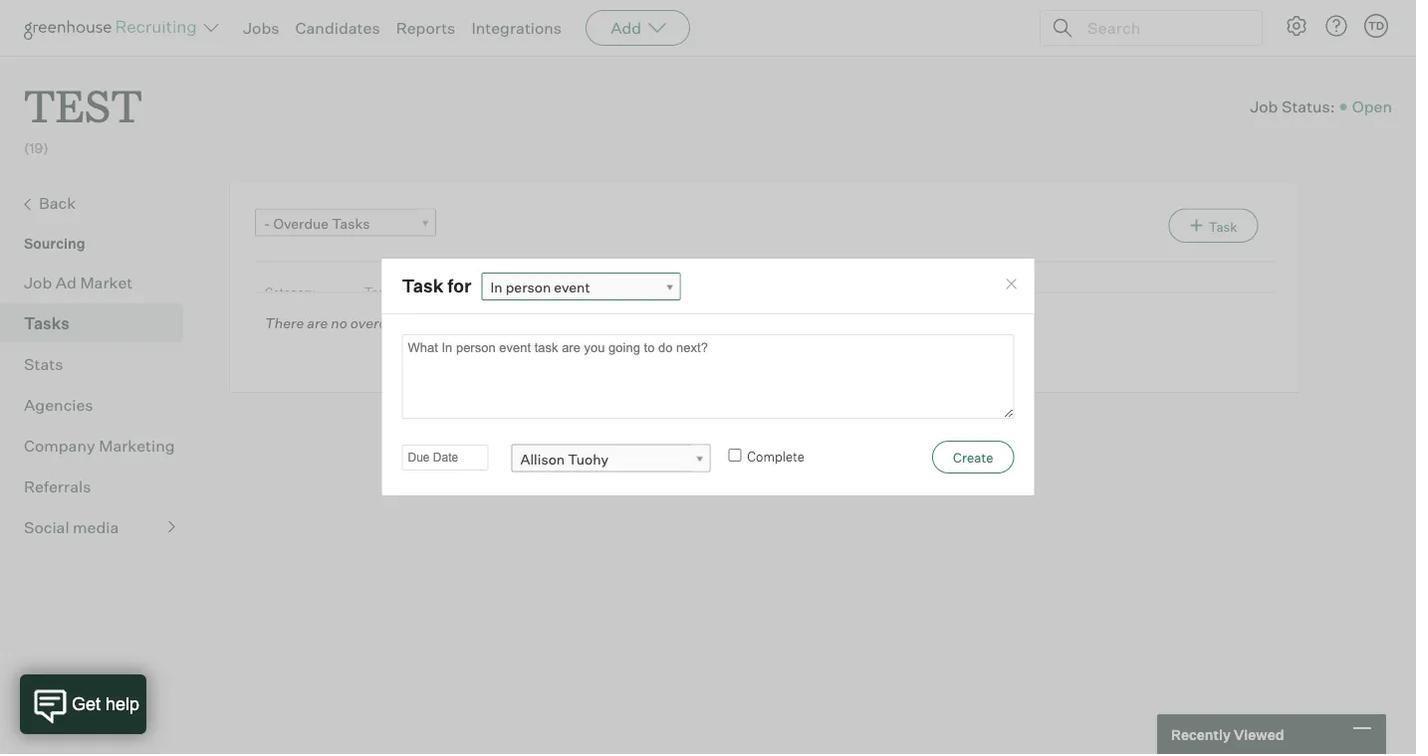Task type: locate. For each thing, give the bounding box(es) containing it.
add button
[[586, 10, 690, 46]]

tasks up stats
[[24, 313, 70, 333]]

1 horizontal spatial task
[[402, 275, 444, 297]]

test link
[[24, 56, 142, 139]]

none submit inside task for dialog
[[932, 441, 1014, 474]]

0 vertical spatial tasks
[[332, 215, 370, 232]]

there are no overdue to-dos
[[265, 314, 450, 332]]

1 horizontal spatial tasks
[[332, 215, 370, 232]]

1 horizontal spatial job
[[1250, 97, 1278, 117]]

market
[[80, 273, 133, 292]]

job left status:
[[1250, 97, 1278, 117]]

tasks
[[332, 215, 370, 232], [24, 313, 70, 333]]

job for job status:
[[1250, 97, 1278, 117]]

test (19)
[[24, 76, 142, 157]]

td button
[[1360, 10, 1392, 42]]

are
[[307, 314, 328, 332]]

0 horizontal spatial tasks
[[24, 313, 70, 333]]

job left ad
[[24, 273, 52, 292]]

job for job ad market
[[24, 273, 52, 292]]

2 horizontal spatial task
[[1209, 219, 1238, 235]]

1 vertical spatial job
[[24, 273, 52, 292]]

media
[[73, 518, 119, 537]]

1 vertical spatial tasks
[[24, 313, 70, 333]]

test
[[24, 76, 142, 134]]

marketing
[[99, 436, 175, 456]]

ad
[[56, 273, 77, 292]]

assigned
[[683, 285, 735, 299]]

company marketing
[[24, 436, 175, 456]]

reports
[[396, 18, 456, 38]]

close image
[[1004, 277, 1019, 293]]

0 vertical spatial job
[[1250, 97, 1278, 117]]

(19)
[[24, 140, 49, 157]]

greenhouse recruiting image
[[24, 16, 203, 40]]

status:
[[1282, 97, 1335, 117]]

job
[[1250, 97, 1278, 117], [24, 273, 52, 292]]

tasks right overdue
[[332, 215, 370, 232]]

stats
[[24, 354, 63, 374]]

company marketing link
[[24, 434, 175, 458]]

task for sourcing
[[1209, 219, 1238, 235]]

company
[[24, 436, 95, 456]]

candidates link
[[295, 18, 380, 38]]

job inside job ad market "link"
[[24, 273, 52, 292]]

task
[[1209, 219, 1238, 235], [402, 275, 444, 297], [365, 285, 391, 299]]

td button
[[1364, 14, 1388, 38]]

agencies link
[[24, 393, 175, 417]]

- overdue tasks
[[264, 215, 370, 232]]

back
[[39, 193, 76, 213]]

What In person event task are you going to do next? text field
[[402, 334, 1014, 419]]

task for dialog
[[381, 258, 1035, 497]]

for
[[447, 275, 472, 297]]

integrations link
[[471, 18, 562, 38]]

Due Date text field
[[402, 445, 489, 471]]

0 horizontal spatial job
[[24, 273, 52, 292]]

allison tuohy
[[520, 451, 609, 468]]

overdue
[[273, 215, 329, 232]]

tasks link
[[24, 311, 175, 335]]

integrations
[[471, 18, 562, 38]]

-
[[264, 215, 270, 232]]

None submit
[[932, 441, 1014, 474]]

allison
[[520, 451, 565, 468]]

0 horizontal spatial task
[[365, 285, 391, 299]]

candidates
[[295, 18, 380, 38]]



Task type: vqa. For each thing, say whether or not it's contained in the screenshot.
-
yes



Task type: describe. For each thing, give the bounding box(es) containing it.
reports link
[[396, 18, 456, 38]]

Complete checkbox
[[728, 449, 741, 462]]

event
[[554, 279, 590, 296]]

social media
[[24, 518, 119, 537]]

task for task
[[365, 285, 391, 299]]

dos
[[426, 314, 450, 332]]

job status:
[[1250, 97, 1335, 117]]

task inside dialog
[[402, 275, 444, 297]]

recently viewed
[[1171, 726, 1284, 744]]

open
[[1352, 97, 1392, 117]]

there
[[265, 314, 304, 332]]

configure image
[[1285, 14, 1309, 38]]

add
[[611, 18, 642, 38]]

person
[[506, 279, 551, 296]]

assigned to
[[683, 285, 751, 299]]

agencies
[[24, 395, 93, 415]]

job ad market
[[24, 273, 133, 292]]

td
[[1368, 19, 1384, 32]]

referrals
[[24, 477, 91, 497]]

social
[[24, 518, 69, 537]]

tuohy
[[568, 451, 609, 468]]

referrals link
[[24, 475, 175, 499]]

complete
[[747, 449, 805, 465]]

back link
[[24, 191, 175, 217]]

stats link
[[24, 352, 175, 376]]

task for
[[402, 275, 472, 297]]

- overdue tasks link
[[255, 209, 436, 238]]

overdue
[[350, 314, 404, 332]]

Search text field
[[1083, 13, 1244, 42]]

allison tuohy link
[[511, 445, 711, 474]]

tasks inside tasks link
[[24, 313, 70, 333]]

tasks inside - overdue tasks link
[[332, 215, 370, 232]]

jobs
[[243, 18, 279, 38]]

social media link
[[24, 516, 175, 539]]

category
[[265, 285, 315, 299]]

in person event
[[490, 279, 590, 296]]

no
[[331, 314, 347, 332]]

to
[[737, 285, 751, 299]]

recently
[[1171, 726, 1231, 744]]

jobs link
[[243, 18, 279, 38]]

in
[[490, 279, 503, 296]]

in person event link
[[482, 273, 681, 302]]

viewed
[[1234, 726, 1284, 744]]

sourcing
[[24, 235, 85, 252]]

job ad market link
[[24, 271, 175, 294]]

to-
[[407, 314, 426, 332]]



